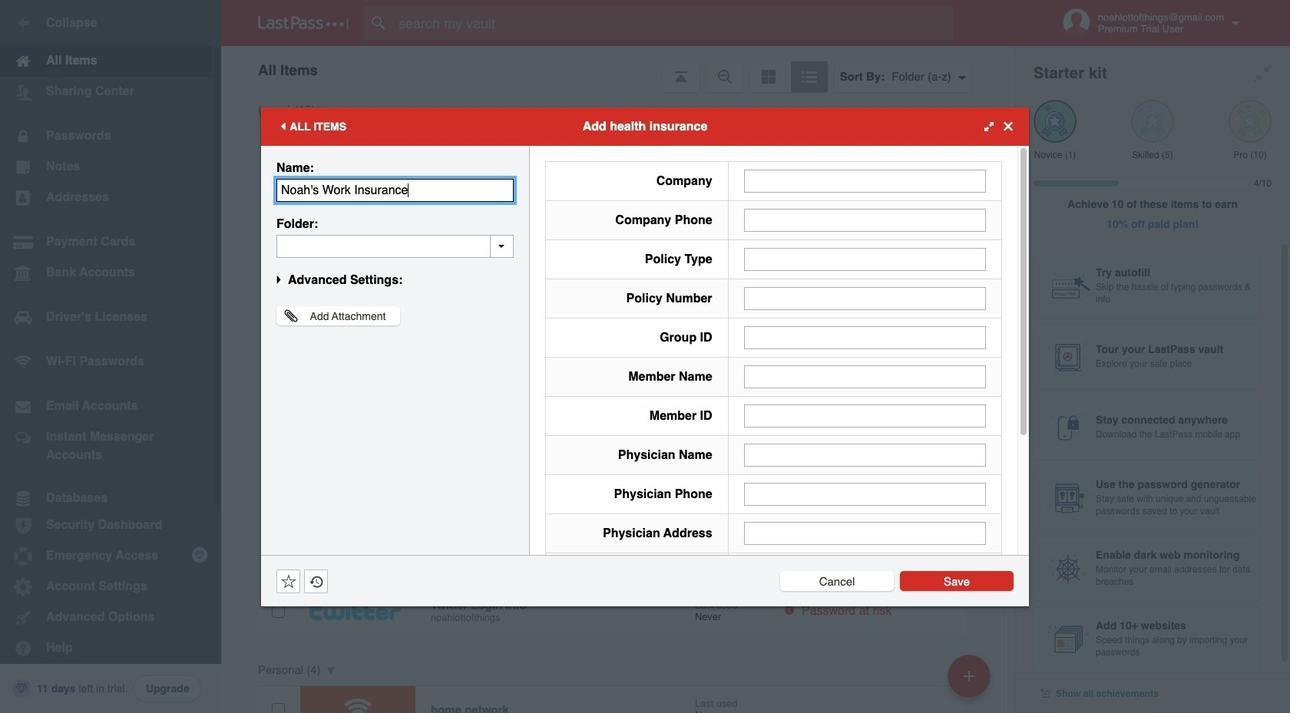 Task type: vqa. For each thing, say whether or not it's contained in the screenshot.
Search search field
yes



Task type: locate. For each thing, give the bounding box(es) containing it.
dialog
[[261, 107, 1029, 704]]

vault options navigation
[[221, 46, 1015, 92]]

None text field
[[744, 169, 986, 192], [276, 179, 514, 202], [744, 209, 986, 232], [276, 235, 514, 258], [744, 326, 986, 349], [744, 404, 986, 427], [744, 444, 986, 467], [744, 483, 986, 506], [744, 522, 986, 545], [744, 169, 986, 192], [276, 179, 514, 202], [744, 209, 986, 232], [276, 235, 514, 258], [744, 326, 986, 349], [744, 404, 986, 427], [744, 444, 986, 467], [744, 483, 986, 506], [744, 522, 986, 545]]

new item navigation
[[942, 650, 1000, 713]]

None text field
[[744, 248, 986, 271], [744, 287, 986, 310], [744, 365, 986, 388], [744, 248, 986, 271], [744, 287, 986, 310], [744, 365, 986, 388]]

search my vault text field
[[364, 6, 978, 40]]

main navigation navigation
[[0, 0, 221, 713]]



Task type: describe. For each thing, give the bounding box(es) containing it.
Search search field
[[364, 6, 978, 40]]

lastpass image
[[258, 16, 349, 30]]

new item image
[[964, 671, 975, 682]]



